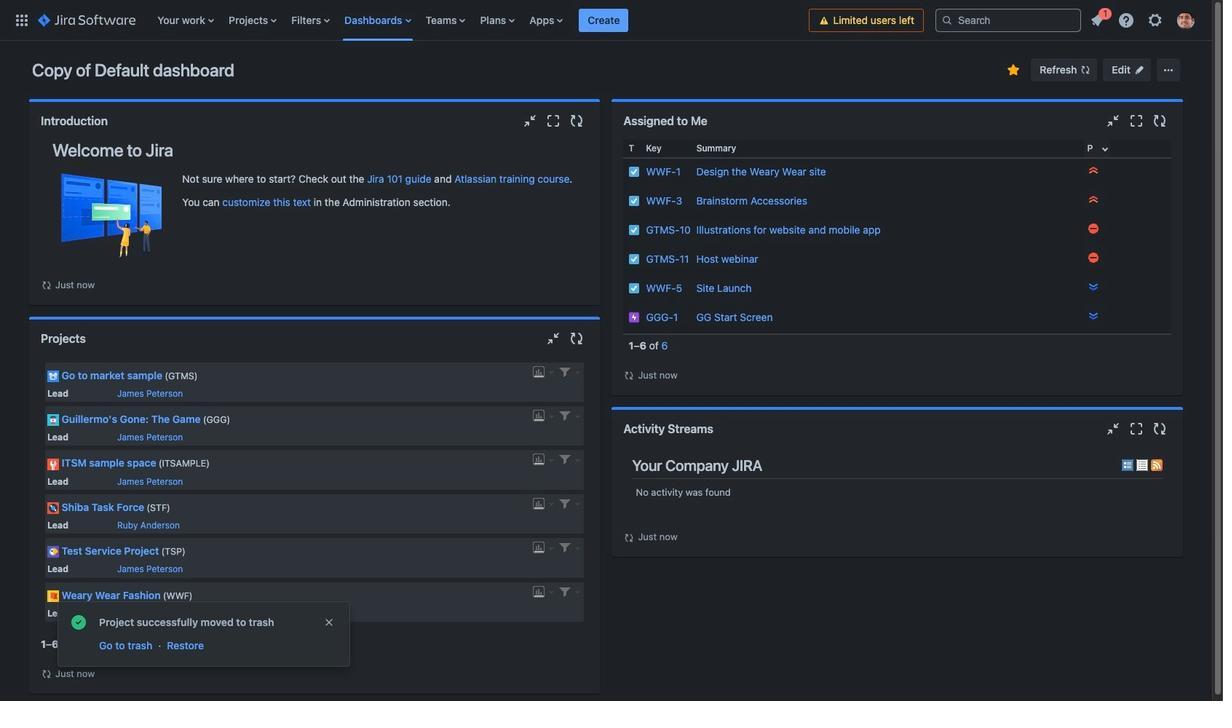 Task type: vqa. For each thing, say whether or not it's contained in the screenshot.
Screens to the top
no



Task type: locate. For each thing, give the bounding box(es) containing it.
region
[[41, 140, 589, 293], [624, 140, 1172, 383], [41, 357, 589, 682], [624, 447, 1172, 545]]

task image
[[629, 166, 640, 178], [629, 253, 640, 265], [629, 283, 640, 294]]

dismiss image
[[323, 617, 335, 628]]

3 task image from the top
[[629, 283, 640, 294]]

banner
[[0, 0, 1212, 41]]

0 horizontal spatial list item
[[579, 0, 629, 40]]

1 horizontal spatial list item
[[1084, 5, 1112, 32]]

alert
[[58, 602, 350, 666]]

list
[[150, 0, 809, 40], [1084, 5, 1204, 33]]

settings image
[[1147, 11, 1164, 29]]

lowest image
[[1088, 281, 1099, 293]]

1 task image from the top
[[629, 166, 640, 178]]

Search field
[[936, 8, 1081, 32]]

0 horizontal spatial list
[[150, 0, 809, 40]]

task image
[[629, 195, 640, 207], [629, 224, 640, 236]]

1 vertical spatial task image
[[629, 253, 640, 265]]

1 horizontal spatial list
[[1084, 5, 1204, 33]]

2 task image from the top
[[629, 253, 640, 265]]

1 task image from the top
[[629, 195, 640, 207]]

task image for medium high icon
[[629, 224, 640, 236]]

lowest image
[[1088, 310, 1099, 322]]

last refreshed image
[[41, 280, 52, 291], [624, 370, 635, 382], [41, 669, 52, 680]]

jira software image
[[38, 11, 136, 29], [38, 11, 136, 29]]

highest image
[[1088, 165, 1099, 176]]

star copy of default dashboard image
[[1005, 61, 1023, 79]]

0 vertical spatial task image
[[629, 166, 640, 178]]

2 vertical spatial task image
[[629, 283, 640, 294]]

medium high image
[[1088, 223, 1099, 234]]

2 task image from the top
[[629, 224, 640, 236]]

0 vertical spatial task image
[[629, 195, 640, 207]]

highest image
[[1088, 194, 1099, 205]]

notifications image
[[1089, 11, 1106, 29]]

list item
[[579, 0, 629, 40], [1084, 5, 1112, 32]]

task image for medium high image
[[629, 253, 640, 265]]

None search field
[[936, 8, 1081, 32]]

task image for highest image
[[629, 166, 640, 178]]

1 vertical spatial task image
[[629, 224, 640, 236]]



Task type: describe. For each thing, give the bounding box(es) containing it.
appswitcher icon image
[[13, 11, 31, 29]]

your profile and settings image
[[1177, 11, 1195, 29]]

medium high image
[[1088, 252, 1099, 264]]

task image for highest icon
[[629, 195, 640, 207]]

help image
[[1118, 11, 1135, 29]]

list item inside list
[[1084, 5, 1112, 32]]

epic image
[[629, 312, 640, 323]]

2 vertical spatial last refreshed image
[[41, 669, 52, 680]]

0 vertical spatial last refreshed image
[[41, 280, 52, 291]]

primary element
[[9, 0, 809, 40]]

search image
[[942, 14, 953, 26]]

task image for lowest icon
[[629, 283, 640, 294]]

more dashboard actions image
[[1160, 61, 1177, 79]]

last refreshed image
[[624, 532, 635, 544]]

success image
[[70, 614, 87, 631]]

1 vertical spatial last refreshed image
[[624, 370, 635, 382]]



